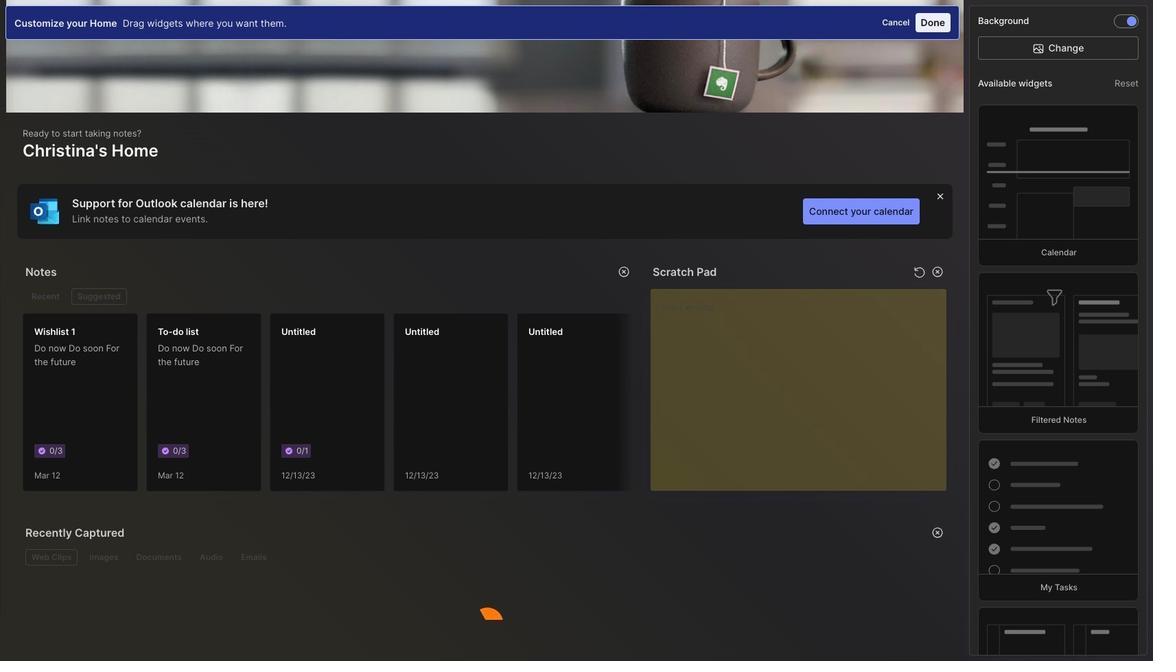 Task type: locate. For each thing, give the bounding box(es) containing it.
None field
[[653, 261, 911, 283]]



Task type: vqa. For each thing, say whether or not it's contained in the screenshot.
field
yes



Task type: describe. For each thing, give the bounding box(es) containing it.
background image
[[1128, 16, 1137, 26]]



